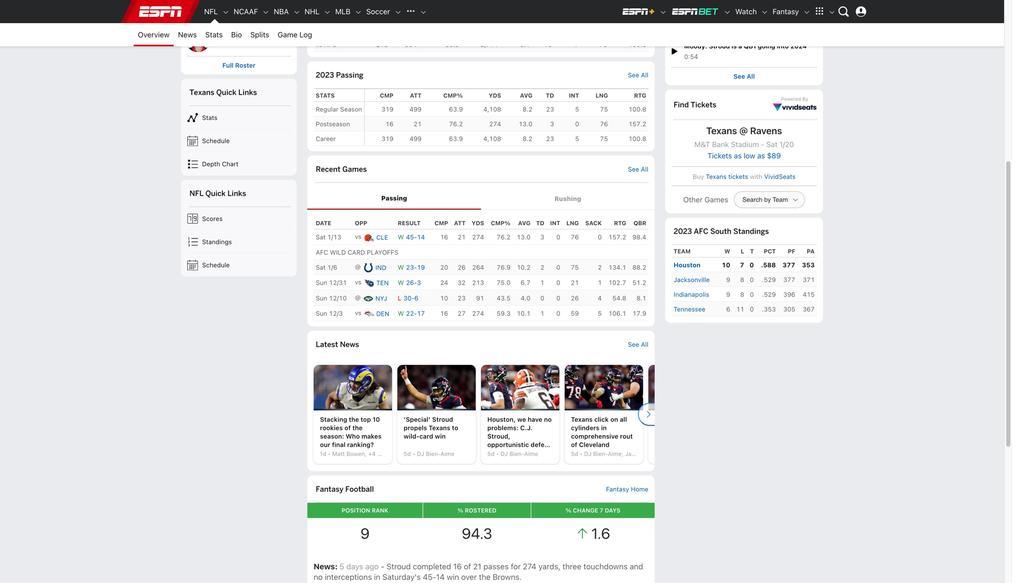 Task type: describe. For each thing, give the bounding box(es) containing it.
0 vertical spatial tickets
[[691, 100, 717, 110]]

cle link
[[376, 234, 388, 241]]

jacksonville link
[[674, 275, 710, 285]]

5d for 'special' stroud propels texans to wild-card win
[[404, 451, 411, 458]]

l for l
[[741, 248, 745, 255]]

sun for sun 12/31
[[316, 279, 327, 287]]

see all for latest news
[[628, 341, 649, 348]]

0 horizontal spatial 76
[[571, 234, 579, 241]]

ncaaf image
[[262, 9, 270, 16]]

nfl image
[[222, 9, 230, 16]]

0 horizontal spatial 45-
[[406, 234, 417, 241]]

bal
[[324, 11, 336, 19]]

buy texans tickets with vividseats
[[693, 173, 796, 180]]

1 horizontal spatial cmp%
[[491, 220, 511, 227]]

1 right 10.1
[[541, 310, 545, 317]]

next image
[[643, 409, 654, 420]]

0 horizontal spatial rtg
[[614, 220, 627, 227]]

passes
[[484, 562, 509, 571]]

the inside stroud completed 16 of 21 passes for 274 yards, three touchdowns and no interceptions in saturday's 45-14 win over the browns.
[[479, 573, 491, 582]]

of inside stacking the top 10 rookies of the season: who makes our final ranking?
[[345, 425, 351, 432]]

full
[[223, 62, 234, 69]]

0 vertical spatial 23
[[546, 106, 554, 113]]

1 vertical spatial stats
[[316, 92, 335, 99]]

9 for indianapolis
[[727, 291, 731, 298]]

76.9
[[497, 264, 511, 271]]

fantasy for fantasy football
[[316, 485, 344, 494]]

1 horizontal spatial 6
[[727, 306, 731, 313]]

45- inside stroud completed 16 of 21 passes for 274 yards, three touchdowns and no interceptions in saturday's 45-14 win over the browns.
[[423, 573, 436, 582]]

106.1
[[609, 310, 627, 317]]

0 vertical spatial 76
[[600, 120, 608, 128]]

soccer image
[[395, 9, 402, 16]]

w 45-14
[[398, 234, 425, 241]]

1 horizontal spatial more espn image
[[829, 9, 836, 16]]

1 up 4
[[598, 279, 602, 287]]

1 2 from the left
[[541, 264, 545, 271]]

1 horizontal spatial 10
[[440, 295, 448, 302]]

with
[[750, 173, 763, 180]]

matt bowen, +4 more
[[332, 451, 392, 458]]

w for w 22-17
[[398, 310, 404, 317]]

3 100.8 from the top
[[629, 135, 647, 142]]

'special' stroud propels texans to wild-card win
[[404, 416, 459, 440]]

@ for 10.2
[[355, 263, 361, 271]]

32
[[458, 279, 466, 287]]

sat 1/13
[[316, 234, 341, 241]]

the up who
[[353, 425, 363, 432]]

#18
[[213, 8, 223, 15]]

10.2
[[517, 264, 531, 271]]

2023 for 2023 passing
[[316, 70, 334, 80]]

moody:
[[685, 42, 708, 50]]

postseason
[[316, 120, 350, 128]]

0 vertical spatial avg
[[520, 92, 533, 99]]

bio
[[231, 30, 242, 39]]

nyj
[[376, 295, 387, 302]]

2 vertical spatial 23
[[458, 295, 466, 302]]

all
[[620, 416, 627, 423]]

in inside the texans click on all cylinders in comprehensive rout of cleveland
[[601, 425, 607, 432]]

bien- for comprehensive
[[594, 451, 608, 458]]

1 horizontal spatial 7
[[740, 262, 745, 269]]

watch image
[[761, 9, 769, 16]]

regular
[[316, 106, 339, 113]]

season:
[[320, 433, 344, 440]]

1 vertical spatial 23
[[546, 135, 554, 142]]

stroud for moody:
[[709, 42, 730, 50]]

more
[[378, 451, 392, 458]]

days
[[347, 562, 363, 571]]

2 vertical spatial 9
[[361, 525, 370, 542]]

0 horizontal spatial 7
[[600, 507, 604, 514]]

1/6
[[328, 264, 337, 271]]

rookies
[[320, 425, 343, 432]]

cle image
[[364, 232, 374, 243]]

texans tickets link
[[706, 173, 749, 180]]

sun for sun 12/3
[[316, 310, 327, 317]]

depth
[[202, 160, 220, 168]]

1 vertical spatial stats link
[[181, 106, 297, 129]]

bowen,
[[347, 451, 367, 458]]

makes
[[362, 433, 382, 440]]

% rostered
[[458, 507, 497, 514]]

0 horizontal spatial passing
[[336, 70, 364, 80]]

2024
[[791, 42, 807, 50]]

sat for 10.2
[[316, 264, 326, 271]]

0 vertical spatial 8.1
[[520, 41, 530, 48]]

274 inside stroud completed 16 of 21 passes for 274 yards, three touchdowns and no interceptions in saturday's 45-14 win over the browns.
[[523, 562, 537, 571]]

43.5
[[497, 295, 511, 302]]

going
[[758, 42, 776, 50]]

rushing
[[555, 195, 582, 203]]

sun 12/31
[[316, 279, 347, 287]]

bien- for stroud,
[[510, 451, 525, 458]]

ten
[[376, 279, 389, 287]]

.353
[[762, 306, 776, 313]]

links for texans quick links
[[238, 88, 257, 97]]

stroud completed 16 of 21 passes for 274 yards, three touchdowns and no interceptions in saturday's 45-14 win over the browns.
[[314, 562, 643, 582]]

2 vertical spatial 3
[[417, 279, 421, 287]]

log
[[300, 30, 312, 39]]

1 horizontal spatial cmp
[[435, 220, 448, 227]]

0 vertical spatial stats
[[205, 30, 223, 39]]

.529 for 377
[[762, 276, 776, 284]]

1 vertical spatial yds
[[472, 220, 484, 227]]

in inside stroud completed 16 of 21 passes for 274 yards, three touchdowns and no interceptions in saturday's 45-14 win over the browns.
[[374, 573, 381, 582]]

1 horizontal spatial standings
[[734, 227, 769, 236]]

houston
[[674, 262, 701, 269]]

c.j.
[[521, 425, 533, 432]]

5d for texans click on all cylinders in comprehensive rout of cleveland
[[571, 451, 579, 458]]

davis
[[213, 31, 230, 38]]

overview
[[138, 30, 170, 39]]

2 vertical spatial afc
[[316, 249, 328, 256]]

games for other games
[[705, 195, 729, 204]]

top
[[361, 416, 371, 423]]

+4
[[368, 451, 376, 458]]

stroud for 'special'
[[432, 416, 453, 423]]

377 for .588
[[783, 262, 796, 269]]

0 horizontal spatial int
[[550, 220, 561, 227]]

10.1
[[517, 310, 531, 317]]

0 vertical spatial stats link
[[201, 23, 227, 46]]

find tickets element
[[674, 90, 817, 120]]

4.0
[[521, 295, 531, 302]]

tickets as low as $89 link
[[672, 151, 817, 160]]

texans inside 'special' stroud propels texans to wild-card win
[[429, 425, 451, 432]]

afc for vs
[[324, 41, 337, 48]]

12/31
[[329, 279, 347, 287]]

aime for opportunistic
[[525, 451, 538, 458]]

1 vertical spatial lng
[[567, 220, 579, 227]]

see all for 2023 passing
[[628, 71, 649, 79]]

quick for texans
[[216, 88, 237, 97]]

passing button
[[308, 189, 481, 208]]

espn+ image
[[622, 7, 656, 16]]

win inside 'special' stroud propels texans to wild-card win
[[435, 433, 446, 440]]

our
[[320, 441, 331, 449]]

2 4,108 from the top
[[484, 135, 501, 142]]

three
[[563, 562, 582, 571]]

news for news
[[178, 30, 197, 39]]

0 vertical spatial 14
[[417, 234, 425, 241]]

see for recent games
[[628, 166, 640, 173]]

news : 5 days ago
[[314, 562, 379, 571]]

27
[[458, 310, 466, 317]]

texans click on all cylinders in comprehensive rout of cleveland image
[[565, 365, 643, 409]]

recent games element containing passing
[[308, 188, 655, 321]]

jordan
[[722, 11, 744, 18]]

vs bal
[[316, 11, 336, 19]]

pa
[[807, 248, 815, 255]]

houston, we have no problems: c.j. stroud, opportunistic defe…
[[488, 416, 552, 449]]

win inside stroud completed 16 of 21 passes for 274 yards, three touchdowns and no interceptions in saturday's 45-14 win over the browns.
[[447, 573, 459, 582]]

0 horizontal spatial 6
[[415, 295, 419, 302]]

all for 2023 passing
[[641, 71, 649, 79]]

find tickets
[[674, 100, 717, 110]]

fantasy for fantasy home
[[606, 486, 629, 493]]

texans right buy
[[706, 173, 727, 180]]

2 319 from the top
[[382, 135, 394, 142]]

51.2
[[633, 279, 647, 287]]

0 vertical spatial cmp
[[380, 92, 394, 99]]

stats inside list
[[202, 114, 218, 121]]

fantasy image
[[804, 9, 811, 16]]

1 horizontal spatial 3
[[541, 234, 545, 241]]

0 horizontal spatial cmp%
[[444, 92, 463, 99]]

ncaaf
[[234, 7, 258, 16]]

21 inside stroud completed 16 of 21 passes for 274 yards, three touchdowns and no interceptions in saturday's 45-14 win over the browns.
[[473, 562, 482, 571]]

0 vertical spatial int
[[569, 92, 579, 99]]

recent games
[[316, 165, 367, 174]]

13
[[544, 41, 552, 48]]

1 vertical spatial 13.0
[[517, 234, 531, 241]]

texans for ravens
[[707, 125, 738, 136]]

9 for jacksonville
[[727, 276, 731, 284]]

17.9
[[633, 310, 647, 317]]

1 499 from the top
[[410, 106, 422, 113]]

matt
[[332, 451, 345, 458]]

of inside the texans click on all cylinders in comprehensive rout of cleveland
[[571, 441, 578, 449]]

moody: stroud is a qb1 going into 2024 0:54
[[685, 42, 807, 60]]

0 horizontal spatial att
[[410, 92, 422, 99]]

14 inside stroud completed 16 of 21 passes for 274 yards, three touchdowns and no interceptions in saturday's 45-14 win over the browns.
[[436, 573, 445, 582]]

cleveland
[[579, 441, 610, 449]]

10 inside stacking the top 10 rookies of the season: who makes our final ranking?
[[373, 416, 380, 423]]

standings link
[[181, 230, 297, 253]]

l for l 30-6
[[398, 295, 402, 302]]

vs down vs bal
[[316, 41, 323, 48]]

ind
[[376, 264, 387, 271]]

fantasy for fantasy
[[773, 7, 799, 16]]

opportunistic
[[488, 441, 529, 449]]

0 vertical spatial 10
[[722, 262, 731, 269]]

rout
[[620, 433, 633, 440]]

houston, we have no problems: c.j. stroud, opportunistic defense have texans rolling image
[[481, 365, 560, 409]]

standings inside list
[[202, 238, 232, 246]]

sun 12/10
[[316, 295, 347, 302]]

1d
[[320, 451, 326, 458]]

1 horizontal spatial att
[[454, 220, 466, 227]]

aime for win
[[441, 451, 455, 458]]

texans for on
[[571, 416, 593, 423]]

0 vertical spatial 13.0
[[519, 120, 533, 128]]

recent
[[316, 165, 341, 174]]

news for news : 5 days ago
[[314, 562, 335, 571]]

see all link for recent games
[[628, 166, 649, 173]]

5d for houston, we have no problems: c.j. stroud, opportunistic defe…
[[488, 451, 495, 458]]

a.:
[[712, 11, 721, 18]]

touchdowns
[[584, 562, 628, 571]]

mills
[[231, 31, 246, 38]]

1 63.9 from the top
[[449, 106, 463, 113]]

w 22-17
[[398, 310, 425, 317]]

274 down 91
[[472, 310, 484, 317]]

0 vertical spatial 157.2
[[629, 120, 647, 128]]

1 as from the left
[[734, 151, 742, 160]]

2023 passing element
[[316, 61, 649, 89]]

splits link
[[246, 23, 274, 46]]

w for w
[[725, 248, 731, 255]]

w for w 23-19
[[398, 264, 404, 271]]

2023 passing
[[316, 70, 364, 80]]

0:54
[[685, 53, 699, 60]]

2023 afc south standings
[[674, 227, 769, 236]]

fantasy link
[[769, 0, 804, 23]]

0 vertical spatial rtg
[[634, 92, 647, 99]]

134.1
[[609, 264, 627, 271]]

the inside stephen a.: jordan love is the real deal 1:17
[[769, 11, 779, 18]]

76.2 inside recent games element
[[497, 234, 511, 241]]

1 vertical spatial avg
[[518, 220, 531, 227]]

vs for sun 12/3
[[355, 309, 362, 317]]

propels
[[404, 425, 427, 432]]



Task type: locate. For each thing, give the bounding box(es) containing it.
0 vertical spatial list
[[181, 106, 297, 176]]

see for latest news
[[628, 341, 640, 348]]

1 vertical spatial tickets
[[708, 151, 732, 160]]

2 .529 from the top
[[762, 291, 776, 298]]

see all link for latest news
[[628, 341, 649, 348]]

stroud left a
[[709, 42, 730, 50]]

1 dj bien-aime from the left
[[417, 451, 455, 458]]

stroud inside stroud completed 16 of 21 passes for 274 yards, three touchdowns and no interceptions in saturday's 45-14 win over the browns.
[[387, 562, 411, 571]]

3 5d from the left
[[571, 451, 579, 458]]

att down 334 on the top left of page
[[410, 92, 422, 99]]

1 % from the left
[[458, 507, 464, 514]]

1
[[574, 41, 578, 48], [541, 279, 545, 287], [598, 279, 602, 287], [541, 310, 545, 317]]

w for w 26-3
[[398, 279, 404, 287]]

0 vertical spatial att
[[410, 92, 422, 99]]

377 up 396
[[784, 276, 796, 284]]

sat right -
[[767, 140, 778, 149]]

% for % change 7 days
[[566, 507, 572, 514]]

% for % rostered
[[458, 507, 464, 514]]

213 inside recent games element
[[472, 279, 484, 287]]

2 aime from the left
[[525, 451, 538, 458]]

5d down comprehensive
[[571, 451, 579, 458]]

9 down position rank
[[361, 525, 370, 542]]

1 horizontal spatial td
[[546, 92, 554, 99]]

1 5d from the left
[[404, 451, 411, 458]]

2 bien- from the left
[[510, 451, 525, 458]]

1 horizontal spatial 157.2
[[629, 120, 647, 128]]

@ up stadium
[[740, 125, 748, 136]]

9 right indianapolis link
[[727, 291, 731, 298]]

nba image
[[293, 9, 301, 16]]

texans up "cylinders"
[[571, 416, 593, 423]]

w for w 45-14
[[398, 234, 404, 241]]

all for latest news
[[641, 341, 649, 348]]

@ for 4.0
[[355, 294, 361, 301]]

games right the recent
[[343, 165, 367, 174]]

1 bien- from the left
[[426, 451, 441, 458]]

fantasy inside global navigation element
[[773, 7, 799, 16]]

nfl for nfl quick links
[[190, 189, 204, 198]]

sun down "sat 1/6"
[[316, 279, 327, 287]]

dj for stroud,
[[501, 451, 508, 458]]

saturday's
[[383, 573, 421, 582]]

in down ago
[[374, 573, 381, 582]]

fantasy football
[[316, 485, 374, 494]]

2 8.2 from the top
[[523, 135, 533, 142]]

deal
[[794, 11, 807, 18]]

1 vertical spatial sat
[[316, 234, 326, 241]]

1 vertical spatial news
[[340, 340, 359, 349]]

2 100.8 from the top
[[629, 106, 647, 113]]

dj for card
[[417, 451, 424, 458]]

no right have
[[544, 416, 552, 423]]

13.0
[[519, 120, 533, 128], [517, 234, 531, 241]]

2 dj from the left
[[501, 451, 508, 458]]

stats up #10 at the left
[[205, 30, 223, 39]]

stroud up to
[[432, 416, 453, 423]]

sat inside texans @ ravens m&t bank stadium - sat 1/20 tickets as low as $89
[[767, 140, 778, 149]]

stroud
[[709, 42, 730, 50], [432, 416, 453, 423], [387, 562, 411, 571]]

ncaaf link
[[230, 0, 262, 23]]

16 inside stroud completed 16 of 21 passes for 274 yards, three touchdowns and no interceptions in saturday's 45-14 win over the browns.
[[454, 562, 462, 571]]

avg down 2023 passing element in the top of the page
[[520, 92, 533, 99]]

depth chart link
[[181, 152, 297, 176]]

0 horizontal spatial dj
[[417, 451, 424, 458]]

win right the card
[[435, 433, 446, 440]]

0 horizontal spatial nfl
[[190, 189, 204, 198]]

0 vertical spatial news
[[178, 30, 197, 39]]

ranking?
[[347, 441, 374, 449]]

1/20
[[780, 140, 794, 149]]

see all link inside 2023 passing element
[[628, 71, 649, 79]]

1 schedule link from the top
[[181, 129, 297, 152]]

0 horizontal spatial 14
[[417, 234, 425, 241]]

nfl link
[[200, 0, 222, 23]]

2 schedule link from the top
[[181, 253, 297, 277]]

espn bet image
[[672, 7, 720, 16]]

6 up 17
[[415, 295, 419, 302]]

den image
[[364, 309, 374, 319]]

news
[[178, 30, 197, 39], [340, 340, 359, 349], [314, 562, 335, 571]]

2 vertical spatial news
[[314, 562, 335, 571]]

yards,
[[539, 562, 561, 571]]

of up over
[[464, 562, 471, 571]]

den
[[376, 310, 390, 317]]

afc up "sat 1/6"
[[316, 249, 328, 256]]

0 vertical spatial schedule link
[[181, 129, 297, 152]]

espn bet image
[[724, 9, 732, 16]]

of inside stroud completed 16 of 21 passes for 274 yards, three touchdowns and no interceptions in saturday's 45-14 win over the browns.
[[464, 562, 471, 571]]

26 up 32
[[458, 264, 466, 271]]

0 vertical spatial 319
[[382, 106, 394, 113]]

nyj link
[[376, 295, 387, 302]]

davis mills image
[[185, 27, 211, 52]]

quick
[[216, 88, 237, 97], [205, 189, 226, 198]]

sat left the 1/13
[[316, 234, 326, 241]]

0 vertical spatial 9
[[727, 276, 731, 284]]

.529 down .588
[[762, 276, 776, 284]]

2 as from the left
[[758, 151, 765, 160]]

no down news : 5 days ago
[[314, 573, 323, 582]]

3 dj from the left
[[584, 451, 592, 458]]

1 100.8 from the top
[[629, 41, 647, 48]]

274
[[489, 120, 501, 128], [472, 234, 484, 241], [472, 310, 484, 317], [523, 562, 537, 571]]

0 vertical spatial 3
[[550, 120, 554, 128]]

1 sun from the top
[[316, 279, 327, 287]]

qbr
[[634, 220, 647, 227]]

63.9
[[449, 106, 463, 113], [449, 135, 463, 142]]

of left cleveland
[[571, 441, 578, 449]]

1 horizontal spatial 76
[[600, 120, 608, 128]]

att right result
[[454, 220, 466, 227]]

1 vertical spatial @
[[355, 263, 361, 271]]

0 vertical spatial 2023
[[316, 70, 334, 80]]

377 for .529
[[784, 276, 796, 284]]

is inside moody: stroud is a qb1 going into 2024 0:54
[[732, 42, 737, 50]]

is inside stephen a.: jordan love is the real deal 1:17
[[762, 11, 767, 18]]

2 vertical spatial stats
[[202, 114, 218, 121]]

dj
[[417, 451, 424, 458], [501, 451, 508, 458], [584, 451, 592, 458]]

dj bien-aime, jake trotter
[[584, 451, 659, 458]]

games right other
[[705, 195, 729, 204]]

case keenum image
[[185, 0, 211, 19]]

1 vertical spatial 377
[[784, 276, 796, 284]]

we
[[518, 416, 526, 423]]

davis mills #10
[[213, 31, 246, 47]]

0 horizontal spatial more espn image
[[812, 4, 828, 19]]

watch
[[736, 7, 757, 16]]

stroud inside 'special' stroud propels texans to wild-card win
[[432, 416, 453, 423]]

more espn image
[[812, 4, 828, 19], [829, 9, 836, 16]]

2 vertical spatial sun
[[316, 310, 327, 317]]

is right love
[[762, 11, 767, 18]]

$89
[[767, 151, 781, 160]]

1 vertical spatial nfl
[[190, 189, 204, 198]]

yds up the 264
[[472, 220, 484, 227]]

2 list from the top
[[181, 207, 297, 277]]

a
[[739, 42, 743, 50]]

1 horizontal spatial stroud
[[432, 416, 453, 423]]

all inside recent games element
[[641, 166, 649, 173]]

stacking the top 10 rookies of the season: who makes our final ranking?
[[320, 416, 382, 449]]

0 vertical spatial lng
[[596, 92, 608, 99]]

quick for nfl
[[205, 189, 226, 198]]

5d down stroud,
[[488, 451, 495, 458]]

0 horizontal spatial 157.2
[[609, 234, 627, 241]]

@ inside texans @ ravens m&t bank stadium - sat 1/20 tickets as low as $89
[[740, 125, 748, 136]]

houston link
[[674, 260, 701, 270]]

cmp%
[[444, 92, 463, 99], [491, 220, 511, 227]]

no inside houston, we have no problems: c.j. stroud, opportunistic defe…
[[544, 416, 552, 423]]

yds down 2023 passing element in the top of the page
[[489, 92, 501, 99]]

0 horizontal spatial 76.2
[[449, 120, 463, 128]]

news down case keenum icon
[[178, 30, 197, 39]]

see all inside 2023 passing element
[[628, 71, 649, 79]]

season
[[340, 106, 362, 113]]

dj for comprehensive
[[584, 451, 592, 458]]

1 horizontal spatial bien-
[[510, 451, 525, 458]]

26
[[458, 264, 466, 271], [571, 295, 579, 302]]

quick down the full at left
[[216, 88, 237, 97]]

2 schedule from the top
[[202, 261, 230, 269]]

0 vertical spatial td
[[546, 92, 554, 99]]

45- down completed
[[423, 573, 436, 582]]

274 up the 264
[[472, 234, 484, 241]]

2 2 from the left
[[598, 264, 602, 271]]

213 down the 264
[[472, 279, 484, 287]]

1 horizontal spatial l
[[741, 248, 745, 255]]

dj bien-aime for win
[[417, 451, 455, 458]]

1 vertical spatial 7
[[600, 507, 604, 514]]

377 down pf
[[783, 262, 796, 269]]

5d down wild-
[[404, 451, 411, 458]]

is left a
[[732, 42, 737, 50]]

tab list containing passing
[[308, 188, 655, 210]]

qb1
[[744, 42, 757, 50]]

vs left nhl image
[[316, 11, 323, 19]]

cmp
[[380, 92, 394, 99], [435, 220, 448, 227]]

the left top
[[349, 416, 359, 423]]

10
[[722, 262, 731, 269], [440, 295, 448, 302], [373, 416, 380, 423]]

t
[[750, 248, 754, 255]]

ind image
[[363, 263, 374, 273]]

0 horizontal spatial bien-
[[426, 451, 441, 458]]

2 horizontal spatial bien-
[[594, 451, 608, 458]]

over
[[461, 573, 477, 582]]

fantasy left the football
[[316, 485, 344, 494]]

2 horizontal spatial news
[[340, 340, 359, 349]]

0 horizontal spatial aime
[[441, 451, 455, 458]]

td down 13
[[546, 92, 554, 99]]

texans left to
[[429, 425, 451, 432]]

0 horizontal spatial in
[[374, 573, 381, 582]]

recent games element containing recent games
[[316, 156, 649, 183]]

see all for recent games
[[628, 166, 649, 173]]

1/13
[[328, 234, 341, 241]]

nfl inside global navigation element
[[204, 7, 218, 16]]

news inside news link
[[178, 30, 197, 39]]

latest news element
[[316, 331, 649, 358]]

texans inside the texans click on all cylinders in comprehensive rout of cleveland
[[571, 416, 593, 423]]

nyj image
[[363, 293, 374, 304]]

0 vertical spatial yds
[[489, 92, 501, 99]]

10 right top
[[373, 416, 380, 423]]

rank
[[372, 507, 389, 514]]

nfl left the nfl icon
[[204, 7, 218, 16]]

8 for indianapolis
[[741, 291, 745, 298]]

list for nfl quick links
[[181, 207, 297, 277]]

all inside latest news element
[[641, 341, 649, 348]]

passing up result
[[382, 195, 407, 202]]

1 vertical spatial sun
[[316, 295, 327, 302]]

'special' stroud propels texans to wild-card win image
[[398, 365, 476, 409]]

aime down to
[[441, 451, 455, 458]]

1 .529 from the top
[[762, 276, 776, 284]]

12/3
[[329, 310, 343, 317]]

23
[[546, 106, 554, 113], [546, 135, 554, 142], [458, 295, 466, 302]]

#10
[[213, 41, 223, 47]]

stats down texans quick links
[[202, 114, 218, 121]]

1 horizontal spatial nfl
[[204, 7, 218, 16]]

mlb
[[335, 7, 351, 16]]

schedule link up chart
[[181, 129, 297, 152]]

377
[[783, 262, 796, 269], [784, 276, 796, 284]]

recent games element
[[316, 156, 649, 183], [308, 188, 655, 321]]

game log
[[278, 30, 312, 39]]

8 for jacksonville
[[741, 276, 745, 284]]

1 vertical spatial passing
[[382, 195, 407, 202]]

see all inside latest news element
[[628, 341, 649, 348]]

bien- down the card
[[426, 451, 441, 458]]

vs left 'ten' image
[[355, 279, 362, 286]]

ago
[[366, 562, 379, 571]]

news inside latest news element
[[340, 340, 359, 349]]

.529 up .353
[[762, 291, 776, 298]]

45- down result
[[406, 234, 417, 241]]

afc left south
[[694, 227, 709, 236]]

1 4,108 from the top
[[484, 106, 501, 113]]

list containing stats
[[181, 106, 297, 176]]

fantasy football element
[[316, 476, 649, 503]]

schedule down the standings link
[[202, 261, 230, 269]]

bien- down cleveland
[[594, 451, 608, 458]]

wild
[[330, 249, 346, 256]]

ten image
[[364, 278, 374, 288]]

2 horizontal spatial fantasy
[[773, 7, 799, 16]]

5
[[576, 106, 579, 113], [576, 135, 579, 142], [598, 310, 602, 317], [340, 562, 344, 571]]

completed
[[413, 562, 451, 571]]

1 vertical spatial l
[[398, 295, 402, 302]]

all for recent games
[[641, 166, 649, 173]]

fantasy home link
[[606, 486, 649, 493]]

1 vertical spatial 3
[[541, 234, 545, 241]]

espn plus image
[[660, 9, 667, 16]]

21
[[414, 120, 422, 128], [458, 234, 466, 241], [571, 279, 579, 287], [473, 562, 482, 571]]

links up scores link
[[228, 189, 246, 198]]

soccer
[[366, 7, 390, 16]]

0 vertical spatial 6
[[415, 295, 419, 302]]

game log link
[[274, 23, 317, 46]]

0 horizontal spatial news
[[178, 30, 197, 39]]

stroud inside moody: stroud is a qb1 going into 2024 0:54
[[709, 42, 730, 50]]

0 vertical spatial links
[[238, 88, 257, 97]]

1 horizontal spatial 213
[[472, 279, 484, 287]]

links for nfl quick links
[[228, 189, 246, 198]]

0 horizontal spatial 2
[[541, 264, 545, 271]]

vs for sun 12/31
[[355, 279, 362, 286]]

1 vertical spatial 2023
[[674, 227, 692, 236]]

2 dj bien-aime from the left
[[501, 451, 538, 458]]

'special'
[[404, 416, 431, 423]]

1 horizontal spatial news
[[314, 562, 335, 571]]

7 left .588
[[740, 262, 745, 269]]

0 vertical spatial win
[[435, 433, 446, 440]]

sack
[[586, 220, 602, 227]]

1 8 from the top
[[741, 276, 745, 284]]

1 vertical spatial int
[[550, 220, 561, 227]]

1 vertical spatial 26
[[571, 295, 579, 302]]

wild-
[[404, 433, 420, 440]]

0 vertical spatial 4,108
[[484, 106, 501, 113]]

2 sun from the top
[[316, 295, 327, 302]]

sun left 12/3
[[316, 310, 327, 317]]

card
[[420, 433, 433, 440]]

2 8 from the top
[[741, 291, 745, 298]]

see all link for 2023 passing
[[628, 71, 649, 79]]

1 vertical spatial win
[[447, 573, 459, 582]]

see for 2023 passing
[[628, 71, 640, 79]]

2023 for 2023 afc south standings
[[674, 227, 692, 236]]

5 inside recent games element
[[598, 310, 602, 317]]

26 up 59
[[571, 295, 579, 302]]

10 down 2023 afc south standings
[[722, 262, 731, 269]]

1 vertical spatial 9
[[727, 291, 731, 298]]

1 vertical spatial 4,108
[[484, 135, 501, 142]]

0 horizontal spatial stroud
[[387, 562, 411, 571]]

latest news
[[316, 340, 359, 349]]

dj bien-aime for opportunistic
[[501, 451, 538, 458]]

1 schedule from the top
[[202, 137, 230, 144]]

christian mccaffrey #23 of the san francisco 49ers carries the ball against the arizona cardinals at state farm stadium on december 17, 2023 in glendale, arizona. image
[[649, 365, 727, 409]]

2 vertical spatial stroud
[[387, 562, 411, 571]]

1 8.2 from the top
[[523, 106, 533, 113]]

global navigation element
[[134, 0, 871, 23]]

see inside 2023 passing element
[[628, 71, 640, 79]]

stacking the top 10 rookies of the season: who makes our final ranking? image
[[314, 365, 392, 409]]

stats up regular
[[316, 92, 335, 99]]

1 vertical spatial cmp%
[[491, 220, 511, 227]]

see inside latest news element
[[628, 341, 640, 348]]

0 vertical spatial no
[[544, 416, 552, 423]]

no inside stroud completed 16 of 21 passes for 274 yards, three touchdowns and no interceptions in saturday's 45-14 win over the browns.
[[314, 573, 323, 582]]

tickets down bank
[[708, 151, 732, 160]]

8.1 up 17.9
[[637, 295, 647, 302]]

tab list
[[308, 188, 655, 210]]

1 horizontal spatial 45-
[[423, 573, 436, 582]]

the down passes
[[479, 573, 491, 582]]

2 right 10.2
[[541, 264, 545, 271]]

afc
[[324, 41, 337, 48], [694, 227, 709, 236], [316, 249, 328, 256]]

-
[[761, 140, 765, 149]]

@ left the nyj image
[[355, 294, 361, 301]]

44
[[409, 11, 417, 19]]

aime down defe…
[[525, 451, 538, 458]]

w 23-19
[[398, 264, 425, 271]]

vs for sat 1/13
[[355, 233, 362, 240]]

2 499 from the top
[[410, 135, 422, 142]]

1 list from the top
[[181, 106, 297, 176]]

stadium
[[731, 140, 759, 149]]

afc wild card playoffs
[[316, 249, 399, 256]]

w down result
[[398, 234, 404, 241]]

links
[[238, 88, 257, 97], [228, 189, 246, 198]]

213 left 334 on the top left of page
[[376, 41, 388, 48]]

319
[[382, 106, 394, 113], [382, 135, 394, 142]]

1 vertical spatial schedule link
[[181, 253, 297, 277]]

76
[[600, 120, 608, 128], [571, 234, 579, 241]]

0 horizontal spatial 26
[[458, 264, 466, 271]]

157.2
[[629, 120, 647, 128], [609, 234, 627, 241]]

vividseats link
[[765, 173, 796, 180]]

texans for links
[[190, 88, 215, 97]]

mlb image
[[355, 9, 362, 16]]

sun 12/3
[[316, 310, 343, 317]]

2 63.9 from the top
[[449, 135, 463, 142]]

% change 7 days
[[566, 507, 621, 514]]

14 down result
[[417, 234, 425, 241]]

w left 26-
[[398, 279, 404, 287]]

1 vertical spatial of
[[571, 441, 578, 449]]

1 319 from the top
[[382, 106, 394, 113]]

see all link inside latest news element
[[628, 341, 649, 348]]

nhl link
[[301, 0, 324, 23]]

0 vertical spatial 76.2
[[449, 120, 463, 128]]

tickets
[[691, 100, 717, 110], [708, 151, 732, 160]]

0 vertical spatial 377
[[783, 262, 796, 269]]

afc for 2023
[[694, 227, 709, 236]]

1 vertical spatial 100.8
[[629, 106, 647, 113]]

passing inside button
[[382, 195, 407, 202]]

football
[[346, 485, 374, 494]]

dj down the card
[[417, 451, 424, 458]]

0 horizontal spatial standings
[[202, 238, 232, 246]]

team
[[674, 248, 691, 255]]

.529 for 396
[[762, 291, 776, 298]]

texans inside texans @ ravens m&t bank stadium - sat 1/20 tickets as low as $89
[[707, 125, 738, 136]]

8.1 left 13
[[520, 41, 530, 48]]

1 vertical spatial standings
[[202, 238, 232, 246]]

10 down 24
[[440, 295, 448, 302]]

.588
[[761, 262, 776, 269]]

standings up t
[[734, 227, 769, 236]]

2 % from the left
[[566, 507, 572, 514]]

0 horizontal spatial 213
[[376, 41, 388, 48]]

standings down scores
[[202, 238, 232, 246]]

list
[[181, 106, 297, 176], [181, 207, 297, 277]]

1 vertical spatial td
[[536, 220, 545, 227]]

w left 22-
[[398, 310, 404, 317]]

vs
[[316, 11, 323, 19], [316, 41, 323, 48], [355, 233, 362, 240], [355, 279, 362, 286], [355, 309, 362, 317]]

schedule up depth chart
[[202, 137, 230, 144]]

sat for 13.0
[[316, 234, 326, 241]]

0 vertical spatial games
[[343, 165, 367, 174]]

1 vertical spatial 14
[[436, 573, 445, 582]]

396
[[784, 291, 796, 298]]

1 horizontal spatial 76.2
[[497, 234, 511, 241]]

1 aime from the left
[[441, 451, 455, 458]]

tennessee
[[674, 306, 706, 313]]

415
[[803, 291, 815, 298]]

1 right 13
[[574, 41, 578, 48]]

0 horizontal spatial yds
[[472, 220, 484, 227]]

cmp% down 2023 passing element in the top of the page
[[444, 92, 463, 99]]

1 horizontal spatial yds
[[489, 92, 501, 99]]

1 right 6.7
[[541, 279, 545, 287]]

more sports image
[[420, 9, 427, 16]]

sun for sun 12/10
[[316, 295, 327, 302]]

list for texans quick links
[[181, 106, 297, 176]]

list containing scores
[[181, 207, 297, 277]]

in down click
[[601, 425, 607, 432]]

espn more sports home page image
[[403, 4, 419, 19]]

3 sun from the top
[[316, 310, 327, 317]]

8.2
[[523, 106, 533, 113], [523, 135, 533, 142]]

bien- for card
[[426, 451, 441, 458]]

profile management image
[[856, 6, 867, 17]]

274 down 2023 passing element in the top of the page
[[489, 120, 501, 128]]

nfl for nfl
[[204, 7, 218, 16]]

as left low
[[734, 151, 742, 160]]

11
[[737, 306, 745, 313]]

3 bien- from the left
[[594, 451, 608, 458]]

1 vertical spatial 319
[[382, 135, 394, 142]]

1 vertical spatial 10
[[440, 295, 448, 302]]

w down 2023 afc south standings
[[725, 248, 731, 255]]

63.8
[[445, 41, 459, 48]]

tickets right the find
[[691, 100, 717, 110]]

all inside 2023 passing element
[[641, 71, 649, 79]]

1 horizontal spatial %
[[566, 507, 572, 514]]

0 horizontal spatial lng
[[567, 220, 579, 227]]

0 vertical spatial quick
[[216, 88, 237, 97]]

quick up scores
[[205, 189, 226, 198]]

att
[[410, 92, 422, 99], [454, 220, 466, 227]]

the left 'real'
[[769, 11, 779, 18]]

fantasy right "watch" image
[[773, 7, 799, 16]]

1 dj from the left
[[417, 451, 424, 458]]

bien-
[[426, 451, 441, 458], [510, 451, 525, 458], [594, 451, 608, 458]]

dj bien-aime down the card
[[417, 451, 455, 458]]

dj down cleveland
[[584, 451, 592, 458]]

news up interceptions
[[314, 562, 335, 571]]

2 5d from the left
[[488, 451, 495, 458]]

0 vertical spatial 7
[[740, 262, 745, 269]]

nhl
[[305, 7, 320, 16]]

games for recent games
[[343, 165, 367, 174]]

1 horizontal spatial 8.1
[[637, 295, 647, 302]]

1 horizontal spatial 5d
[[488, 451, 495, 458]]

1 vertical spatial afc
[[694, 227, 709, 236]]

sun left 12/10
[[316, 295, 327, 302]]

#18 link
[[181, 0, 297, 23]]

1 vertical spatial links
[[228, 189, 246, 198]]

links down roster
[[238, 88, 257, 97]]

nhl image
[[324, 9, 331, 16]]

depth chart
[[202, 160, 239, 168]]

defe…
[[531, 441, 550, 449]]

tickets inside texans @ ravens m&t bank stadium - sat 1/20 tickets as low as $89
[[708, 151, 732, 160]]

0 horizontal spatial td
[[536, 220, 545, 227]]



Task type: vqa. For each thing, say whether or not it's contained in the screenshot.
19-20
no



